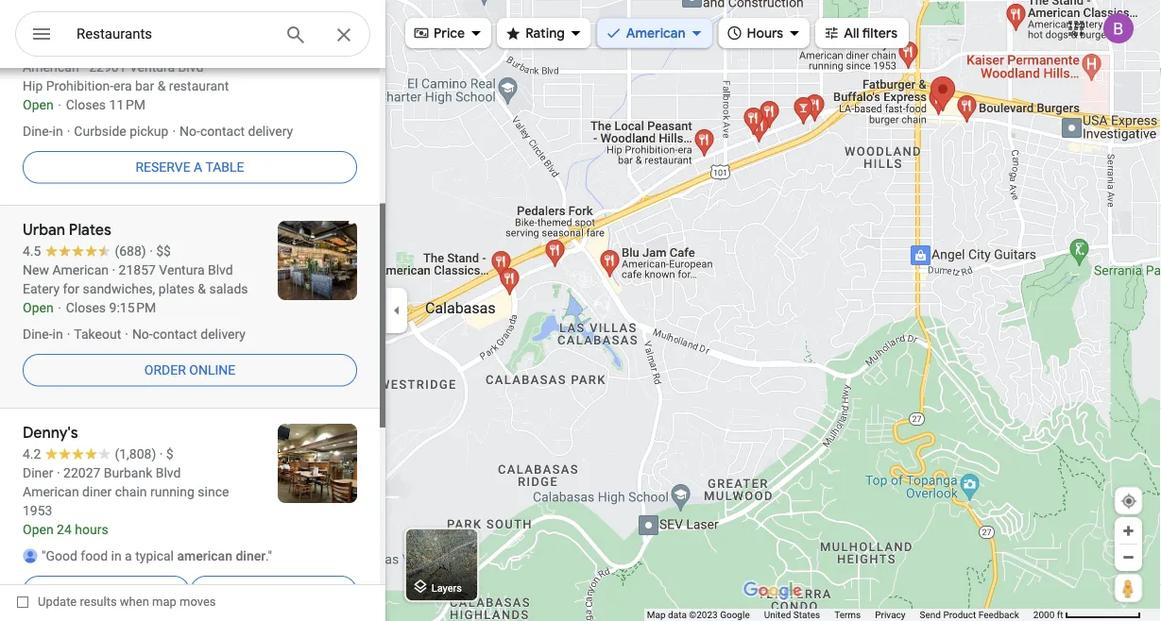 Task type: locate. For each thing, give the bounding box(es) containing it.
reserve a table link
[[23, 145, 357, 190]]

footer containing map data ©2023 google
[[647, 609, 1034, 622]]

rating
[[525, 25, 565, 42]]

privacy
[[875, 610, 906, 621]]

hours
[[747, 25, 783, 42]]

map
[[647, 610, 666, 621]]

update results when map moves
[[38, 595, 216, 609]]

None field
[[77, 23, 269, 45]]

send
[[920, 610, 941, 621]]

all
[[844, 25, 859, 42]]

american button
[[597, 12, 713, 54]]

filters
[[862, 25, 898, 42]]

footer
[[647, 609, 1034, 622]]

zoom in image
[[1122, 524, 1136, 539]]

google
[[720, 610, 750, 621]]


[[505, 22, 522, 43]]


[[823, 22, 840, 43]]

send product feedback button
[[920, 609, 1019, 622]]

table
[[205, 160, 244, 176]]

feedback
[[979, 610, 1019, 621]]


[[30, 20, 53, 48]]

map data ©2023 google
[[647, 610, 750, 621]]

 button
[[15, 11, 68, 60]]

united states
[[764, 610, 820, 621]]

layers
[[432, 582, 462, 594]]

send product feedback
[[920, 610, 1019, 621]]

zoom out image
[[1122, 551, 1136, 565]]

united
[[764, 610, 791, 621]]

terms button
[[834, 609, 861, 622]]

results
[[80, 595, 117, 609]]

Restaurants field
[[15, 11, 370, 58]]

 rating
[[505, 22, 565, 43]]


[[726, 22, 743, 43]]

 search field
[[15, 11, 370, 60]]

american
[[626, 25, 686, 42]]

when
[[120, 595, 149, 609]]



Task type: describe. For each thing, give the bounding box(es) containing it.
privacy button
[[875, 609, 906, 622]]

price button
[[405, 12, 491, 54]]

show your location image
[[1121, 493, 1138, 510]]

google account: bob builder  
(b0bth3builder2k23@gmail.com) image
[[1104, 13, 1134, 44]]

update
[[38, 595, 77, 609]]

2000
[[1034, 610, 1055, 621]]

order online link
[[23, 348, 357, 394]]

footer inside google maps element
[[647, 609, 1034, 622]]

order online
[[144, 363, 235, 379]]

2000 ft button
[[1034, 610, 1141, 621]]

states
[[793, 610, 820, 621]]

show street view coverage image
[[1115, 574, 1142, 603]]

reserve a table
[[136, 160, 244, 176]]

2000 ft
[[1034, 610, 1063, 621]]

terms
[[834, 610, 861, 621]]

ft
[[1057, 610, 1063, 621]]

map
[[152, 595, 177, 609]]

online
[[189, 363, 235, 379]]

Update results when map moves checkbox
[[17, 591, 216, 614]]

a
[[194, 160, 202, 176]]

 all filters
[[823, 22, 898, 43]]

results for restaurants feed
[[0, 0, 385, 622]]

google maps element
[[0, 0, 1161, 622]]

moves
[[180, 595, 216, 609]]

collapse side panel image
[[386, 300, 407, 321]]

none field inside restaurants field
[[77, 23, 269, 45]]

 hours
[[726, 22, 783, 43]]

reserve
[[136, 160, 191, 176]]

data
[[668, 610, 687, 621]]

united states button
[[764, 609, 820, 622]]

price
[[434, 25, 465, 42]]

©2023
[[689, 610, 718, 621]]

product
[[943, 610, 976, 621]]

order
[[144, 363, 186, 379]]



Task type: vqa. For each thing, say whether or not it's contained in the screenshot.
Terms
yes



